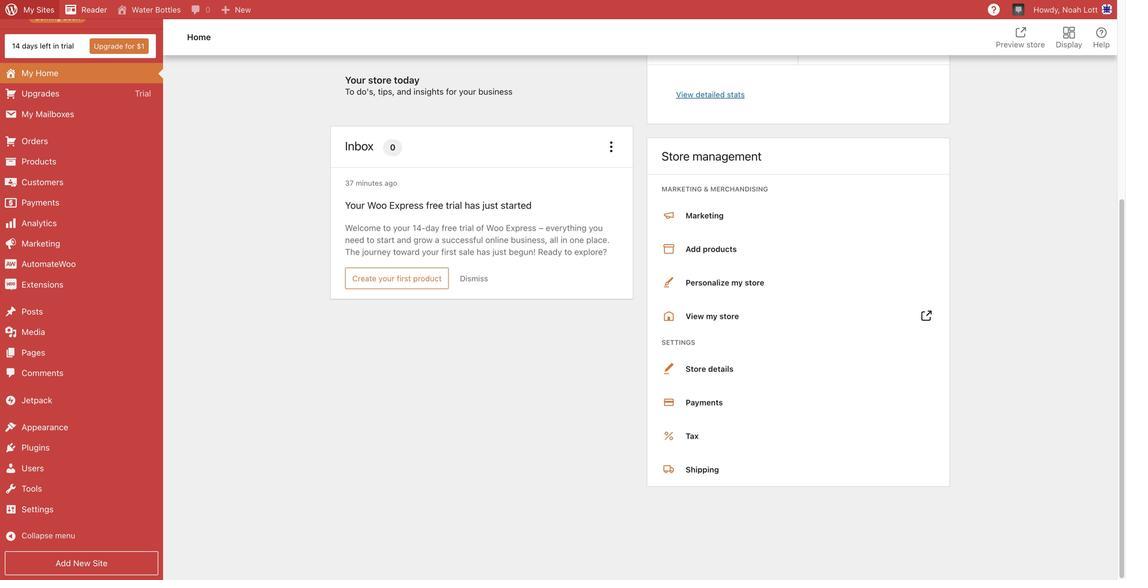Task type: vqa. For each thing, say whether or not it's contained in the screenshot.
⌥ within Option Command Y element
no



Task type: locate. For each thing, give the bounding box(es) containing it.
free up day
[[426, 200, 443, 211]]

0 vertical spatial and
[[397, 87, 411, 97]]

view left detailed
[[676, 90, 694, 99]]

upgrades
[[22, 89, 59, 98]]

create your first product link
[[345, 268, 449, 289]]

express up 14- at the left of the page
[[389, 200, 424, 211]]

for left $1
[[125, 42, 135, 50]]

appearance link
[[0, 417, 163, 438]]

new link
[[215, 0, 256, 19]]

products left sold
[[813, 10, 848, 20]]

for inside the your store today to do's, tips, and insights for your business
[[446, 87, 457, 97]]

0 horizontal spatial orders
[[22, 136, 48, 146]]

tab list
[[989, 19, 1117, 55]]

add new site link
[[5, 552, 158, 576]]

0 horizontal spatial 0
[[205, 5, 210, 14]]

users
[[22, 463, 44, 473]]

1 vertical spatial has
[[477, 247, 490, 257]]

store up the tips,
[[368, 74, 392, 86]]

my down personalize
[[706, 312, 717, 321]]

water bottles link
[[112, 0, 186, 19]]

your down 37
[[345, 200, 365, 211]]

first left product at the left
[[397, 274, 411, 283]]

comments link
[[0, 363, 163, 384]]

1 horizontal spatial for
[[446, 87, 457, 97]]

appearance
[[22, 422, 68, 432]]

0 vertical spatial 0
[[205, 5, 210, 14]]

1 horizontal spatial to
[[383, 223, 391, 233]]

home
[[187, 32, 211, 42], [36, 68, 59, 78]]

1 horizontal spatial marketing link
[[647, 199, 950, 232]]

2 vertical spatial trial
[[459, 223, 474, 233]]

0 vertical spatial has
[[465, 200, 480, 211]]

1 vertical spatial first
[[397, 274, 411, 283]]

view down personalize
[[686, 312, 704, 321]]

just inside welcome to your 14-day free trial of woo express – everything you need to start and grow a successful online business, all in one place. the journey toward your first sale has just begun! ready to explore?
[[493, 247, 507, 257]]

home down '0' link
[[187, 32, 211, 42]]

my for view
[[706, 312, 717, 321]]

2 your from the top
[[345, 200, 365, 211]]

lott
[[1084, 5, 1098, 14]]

store inside button
[[1027, 40, 1045, 49]]

woo inside welcome to your 14-day free trial of woo express – everything you need to start and grow a successful online business, all in one place. the journey toward your first sale has just begun! ready to explore?
[[486, 223, 504, 233]]

store down personalize my store
[[720, 312, 739, 321]]

your store today to do's, tips, and insights for your business
[[345, 74, 513, 97]]

in inside welcome to your 14-day free trial of woo express – everything you need to start and grow a successful online business, all in one place. the journey toward your first sale has just begun! ready to explore?
[[561, 235, 567, 245]]

new right '0' link
[[235, 5, 251, 14]]

and inside the your store today to do's, tips, and insights for your business
[[397, 87, 411, 97]]

bottles
[[155, 5, 181, 14]]

0 vertical spatial in
[[53, 42, 59, 50]]

first inside create your first product 'link'
[[397, 274, 411, 283]]

in right all at the left top
[[561, 235, 567, 245]]

0 horizontal spatial orders link
[[0, 131, 163, 152]]

0 vertical spatial my
[[731, 278, 743, 287]]

0 horizontal spatial express
[[389, 200, 424, 211]]

has right 'sale'
[[477, 247, 490, 257]]

and up toward
[[397, 235, 411, 245]]

1 vertical spatial payments link
[[647, 386, 950, 420]]

1 horizontal spatial home
[[187, 32, 211, 42]]

settings down tools
[[22, 505, 54, 514]]

2 and from the top
[[397, 235, 411, 245]]

2 horizontal spatial to
[[564, 247, 572, 257]]

1 vertical spatial orders link
[[0, 131, 163, 152]]

your right create
[[379, 274, 395, 283]]

0 vertical spatial your
[[345, 74, 366, 86]]

payments down "store details"
[[686, 398, 723, 407]]

my down upgrades
[[22, 109, 33, 119]]

1 horizontal spatial woo
[[486, 223, 504, 233]]

0 horizontal spatial new
[[73, 559, 90, 568]]

store for store management
[[662, 149, 690, 163]]

1 vertical spatial your
[[345, 200, 365, 211]]

1 horizontal spatial my
[[731, 278, 743, 287]]

your inside the your store today to do's, tips, and insights for your business
[[345, 74, 366, 86]]

stats
[[727, 90, 745, 99]]

0 horizontal spatial my
[[706, 312, 717, 321]]

marketing down &
[[686, 211, 724, 220]]

1 vertical spatial home
[[36, 68, 59, 78]]

1 vertical spatial free
[[442, 223, 457, 233]]

1 vertical spatial payments
[[686, 398, 723, 407]]

store left details
[[686, 365, 706, 374]]

1 vertical spatial settings
[[22, 505, 54, 514]]

0 vertical spatial trial
[[61, 42, 74, 50]]

my mailboxes link
[[0, 104, 163, 124]]

your down a
[[422, 247, 439, 257]]

1 vertical spatial and
[[397, 235, 411, 245]]

0 horizontal spatial marketing link
[[0, 234, 163, 254]]

my right personalize
[[731, 278, 743, 287]]

your inside 'link'
[[379, 274, 395, 283]]

1 vertical spatial products
[[22, 157, 56, 167]]

express up business,
[[506, 223, 536, 233]]

1 horizontal spatial 0
[[390, 143, 396, 152]]

1 your from the top
[[345, 74, 366, 86]]

0 horizontal spatial for
[[125, 42, 135, 50]]

express inside welcome to your 14-day free trial of woo express – everything you need to start and grow a successful online business, all in one place. the journey toward your first sale has just begun! ready to explore?
[[506, 223, 536, 233]]

marketing left &
[[662, 185, 702, 193]]

welcome to your 14-day free trial of woo express – everything you need to start and grow a successful online business, all in one place. the journey toward your first sale has just begun! ready to explore?
[[345, 223, 610, 257]]

1 vertical spatial my
[[22, 68, 33, 78]]

1 horizontal spatial payments link
[[647, 386, 950, 420]]

has inside welcome to your 14-day free trial of woo express – everything you need to start and grow a successful online business, all in one place. the journey toward your first sale has just begun! ready to explore?
[[477, 247, 490, 257]]

analytics link
[[0, 213, 163, 234]]

place.
[[586, 235, 610, 245]]

your left 14- at the left of the page
[[393, 223, 410, 233]]

display button
[[1052, 19, 1086, 55]]

store for store details
[[686, 365, 706, 374]]

view detailed stats
[[676, 90, 745, 99]]

add down menu
[[56, 559, 71, 568]]

2 vertical spatial marketing
[[22, 239, 60, 249]]

your inside the your store today to do's, tips, and insights for your business
[[459, 87, 476, 97]]

add products
[[686, 245, 737, 254]]

1 vertical spatial my
[[706, 312, 717, 321]]

add new site
[[56, 559, 108, 568]]

0 vertical spatial settings
[[662, 339, 695, 347]]

1 horizontal spatial first
[[441, 247, 456, 257]]

first left 'sale'
[[441, 247, 456, 257]]

preview store button
[[989, 19, 1052, 55]]

your left business
[[459, 87, 476, 97]]

0 horizontal spatial payments
[[22, 198, 59, 208]]

analytics
[[22, 218, 57, 228]]

add left products
[[686, 245, 701, 254]]

your
[[459, 87, 476, 97], [393, 223, 410, 233], [422, 247, 439, 257], [379, 274, 395, 283]]

0 vertical spatial payments link
[[0, 193, 163, 213]]

noah
[[1062, 5, 1082, 14]]

1 vertical spatial woo
[[486, 223, 504, 233]]

products up customers
[[22, 157, 56, 167]]

one
[[570, 235, 584, 245]]

0 horizontal spatial payments link
[[0, 193, 163, 213]]

collapse menu button
[[0, 527, 163, 547]]

coming soon
[[35, 13, 80, 21]]

products sold
[[813, 10, 866, 20]]

add
[[686, 245, 701, 254], [56, 559, 71, 568]]

new
[[235, 5, 251, 14], [73, 559, 90, 568]]

0 vertical spatial my
[[23, 5, 34, 14]]

0 vertical spatial products
[[813, 10, 848, 20]]

my for my mailboxes
[[22, 109, 33, 119]]

0 horizontal spatial products
[[22, 157, 56, 167]]

1 horizontal spatial add
[[686, 245, 701, 254]]

0 left new link
[[205, 5, 210, 14]]

to up start
[[383, 223, 391, 233]]

$1
[[137, 42, 145, 50]]

users link
[[0, 458, 163, 479]]

1 vertical spatial trial
[[446, 200, 462, 211]]

today
[[394, 74, 420, 86]]

for
[[125, 42, 135, 50], [446, 87, 457, 97]]

you
[[589, 223, 603, 233]]

to
[[383, 223, 391, 233], [367, 235, 374, 245], [564, 247, 572, 257]]

1 vertical spatial add
[[56, 559, 71, 568]]

notification image
[[1014, 4, 1023, 14]]

free
[[426, 200, 443, 211], [442, 223, 457, 233]]

0 right inbox
[[390, 143, 396, 152]]

1 vertical spatial for
[[446, 87, 457, 97]]

has up of
[[465, 200, 480, 211]]

1 horizontal spatial express
[[506, 223, 536, 233]]

1 vertical spatial in
[[561, 235, 567, 245]]

my sites link
[[0, 0, 59, 19]]

shipping link
[[647, 453, 950, 487]]

toolbar navigation
[[0, 0, 1117, 22]]

trial
[[135, 89, 151, 98]]

0 vertical spatial for
[[125, 42, 135, 50]]

0 horizontal spatial woo
[[367, 200, 387, 211]]

water
[[132, 5, 153, 14]]

details
[[708, 365, 734, 374]]

1 horizontal spatial new
[[235, 5, 251, 14]]

collapse
[[22, 531, 53, 540]]

new left site at the left
[[73, 559, 90, 568]]

personalize my store link
[[647, 266, 950, 300]]

my up upgrades
[[22, 68, 33, 78]]

settings up "store details"
[[662, 339, 695, 347]]

tab list containing preview store
[[989, 19, 1117, 55]]

for right insights at the left of page
[[446, 87, 457, 97]]

just
[[483, 200, 498, 211], [493, 247, 507, 257]]

0 horizontal spatial first
[[397, 274, 411, 283]]

store right personalize
[[745, 278, 764, 287]]

just up of
[[483, 200, 498, 211]]

to down one
[[564, 247, 572, 257]]

1 vertical spatial marketing
[[686, 211, 724, 220]]

1 horizontal spatial products
[[813, 10, 848, 20]]

products for products sold
[[813, 10, 848, 20]]

product
[[413, 274, 442, 283]]

to up journey
[[367, 235, 374, 245]]

0 horizontal spatial add
[[56, 559, 71, 568]]

has
[[465, 200, 480, 211], [477, 247, 490, 257]]

in right left
[[53, 42, 59, 50]]

ready
[[538, 247, 562, 257]]

woo down 37 minutes ago
[[367, 200, 387, 211]]

1 vertical spatial store
[[686, 365, 706, 374]]

0 vertical spatial first
[[441, 247, 456, 257]]

of
[[476, 223, 484, 233]]

tips,
[[378, 87, 395, 97]]

insights
[[414, 87, 444, 97]]

my inside the toolbar navigation
[[23, 5, 34, 14]]

store up marketing & merchandising
[[662, 149, 690, 163]]

store inside the your store today to do's, tips, and insights for your business
[[368, 74, 392, 86]]

1 vertical spatial express
[[506, 223, 536, 233]]

my for personalize
[[731, 278, 743, 287]]

your up "to"
[[345, 74, 366, 86]]

welcome
[[345, 223, 381, 233]]

minutes
[[356, 179, 383, 188]]

1 and from the top
[[397, 87, 411, 97]]

and
[[397, 87, 411, 97], [397, 235, 411, 245]]

my mailboxes
[[22, 109, 74, 119]]

preview
[[996, 40, 1024, 49]]

personalize my store
[[686, 278, 764, 287]]

payments link
[[0, 193, 163, 213], [647, 386, 950, 420]]

1 vertical spatial new
[[73, 559, 90, 568]]

0 vertical spatial new
[[235, 5, 251, 14]]

1 horizontal spatial payments
[[686, 398, 723, 407]]

reader link
[[59, 0, 112, 19]]

1 vertical spatial 0
[[390, 143, 396, 152]]

management
[[693, 149, 762, 163]]

woo up online
[[486, 223, 504, 233]]

1 horizontal spatial in
[[561, 235, 567, 245]]

view
[[676, 90, 694, 99], [686, 312, 704, 321]]

14-
[[413, 223, 426, 233]]

free right day
[[442, 223, 457, 233]]

0 vertical spatial payments
[[22, 198, 59, 208]]

products
[[703, 245, 737, 254]]

my inside 'link'
[[731, 278, 743, 287]]

0 vertical spatial store
[[662, 149, 690, 163]]

0 vertical spatial marketing link
[[647, 199, 950, 232]]

0 vertical spatial add
[[686, 245, 701, 254]]

business
[[478, 87, 513, 97]]

1 vertical spatial just
[[493, 247, 507, 257]]

0 vertical spatial view
[[676, 90, 694, 99]]

1 vertical spatial view
[[686, 312, 704, 321]]

customers link
[[0, 172, 163, 193]]

store right "preview"
[[1027, 40, 1045, 49]]

marketing down analytics
[[22, 239, 60, 249]]

payments up analytics
[[22, 198, 59, 208]]

1 horizontal spatial orders link
[[647, 0, 798, 64]]

customers
[[22, 177, 64, 187]]

products
[[813, 10, 848, 20], [22, 157, 56, 167]]

just down online
[[493, 247, 507, 257]]

0 horizontal spatial to
[[367, 235, 374, 245]]

for inside button
[[125, 42, 135, 50]]

0 vertical spatial orders
[[662, 10, 688, 20]]

home up upgrades
[[36, 68, 59, 78]]

my left sites
[[23, 5, 34, 14]]

my home
[[22, 68, 59, 78]]

0 horizontal spatial settings
[[22, 505, 54, 514]]

begun!
[[509, 247, 536, 257]]

free inside welcome to your 14-day free trial of woo express – everything you need to start and grow a successful online business, all in one place. the journey toward your first sale has just begun! ready to explore?
[[442, 223, 457, 233]]

my
[[731, 278, 743, 287], [706, 312, 717, 321]]

14
[[12, 42, 20, 50]]

1 vertical spatial orders
[[22, 136, 48, 146]]

your woo express free trial has just started link
[[345, 198, 532, 213]]

0 vertical spatial marketing
[[662, 185, 702, 193]]

and down today
[[397, 87, 411, 97]]

2 vertical spatial my
[[22, 109, 33, 119]]



Task type: describe. For each thing, give the bounding box(es) containing it.
trial for free
[[446, 200, 462, 211]]

help button
[[1086, 19, 1117, 55]]

trial for in
[[61, 42, 74, 50]]

add for add new site
[[56, 559, 71, 568]]

1 horizontal spatial settings
[[662, 339, 695, 347]]

0 link
[[186, 0, 215, 19]]

left
[[40, 42, 51, 50]]

upgrade for $1 button
[[90, 38, 149, 54]]

store inside 'link'
[[745, 278, 764, 287]]

settings link
[[0, 499, 163, 520]]

0 vertical spatial just
[[483, 200, 498, 211]]

0 vertical spatial woo
[[367, 200, 387, 211]]

0 horizontal spatial in
[[53, 42, 59, 50]]

tools
[[22, 484, 42, 494]]

trial inside welcome to your 14-day free trial of woo express – everything you need to start and grow a successful online business, all in one place. the journey toward your first sale has just begun! ready to explore?
[[459, 223, 474, 233]]

new inside the toolbar navigation
[[235, 5, 251, 14]]

business,
[[511, 235, 548, 245]]

37
[[345, 179, 354, 188]]

coming soon link
[[0, 0, 163, 29]]

pages
[[22, 348, 45, 358]]

journey
[[362, 247, 391, 257]]

tax
[[686, 432, 699, 441]]

my for my home
[[22, 68, 33, 78]]

14 days left in trial
[[12, 42, 74, 50]]

your for your store today to do's, tips, and insights for your business
[[345, 74, 366, 86]]

your for your woo express free trial has just started
[[345, 200, 365, 211]]

0 vertical spatial home
[[187, 32, 211, 42]]

jetpack
[[22, 395, 52, 405]]

inbox notes options image
[[604, 140, 619, 154]]

help
[[1093, 40, 1110, 49]]

view for view my store
[[686, 312, 704, 321]]

plugins link
[[0, 438, 163, 458]]

detailed
[[696, 90, 725, 99]]

create your first product
[[352, 274, 442, 283]]

1 vertical spatial to
[[367, 235, 374, 245]]

view my store
[[686, 312, 739, 321]]

store details link
[[647, 352, 950, 386]]

everything
[[546, 223, 587, 233]]

2 vertical spatial to
[[564, 247, 572, 257]]

first inside welcome to your 14-day free trial of woo express – everything you need to start and grow a successful online business, all in one place. the journey toward your first sale has just begun! ready to explore?
[[441, 247, 456, 257]]

store details
[[686, 365, 734, 374]]

0 vertical spatial to
[[383, 223, 391, 233]]

dismiss
[[460, 274, 488, 283]]

coming
[[35, 13, 61, 21]]

view my store link
[[647, 300, 950, 333]]

dismiss button
[[453, 268, 495, 289]]

howdy, noah lott
[[1034, 5, 1098, 14]]

successful
[[442, 235, 483, 245]]

1 vertical spatial marketing link
[[0, 234, 163, 254]]

37 minutes ago
[[345, 179, 397, 188]]

all
[[550, 235, 558, 245]]

grow
[[414, 235, 433, 245]]

my home link
[[0, 63, 163, 83]]

1 horizontal spatial orders
[[662, 10, 688, 20]]

&
[[704, 185, 709, 193]]

my for my sites
[[23, 5, 34, 14]]

days
[[22, 42, 38, 50]]

soon
[[63, 13, 80, 21]]

marketing for top marketing 'link'
[[686, 211, 724, 220]]

my sites
[[23, 5, 54, 14]]

payments for the topmost payments link
[[22, 198, 59, 208]]

howdy,
[[1034, 5, 1060, 14]]

posts
[[22, 307, 43, 317]]

day
[[426, 223, 439, 233]]

add for add products
[[686, 245, 701, 254]]

0 horizontal spatial home
[[36, 68, 59, 78]]

extensions
[[22, 280, 63, 290]]

0 vertical spatial free
[[426, 200, 443, 211]]

0 vertical spatial orders link
[[647, 0, 798, 64]]

view for view detailed stats
[[676, 90, 694, 99]]

products sold link
[[798, 0, 950, 64]]

and inside welcome to your 14-day free trial of woo express – everything you need to start and grow a successful online business, all in one place. the journey toward your first sale has just begun! ready to explore?
[[397, 235, 411, 245]]

inbox
[[345, 139, 374, 153]]

0 vertical spatial express
[[389, 200, 424, 211]]

water bottles
[[132, 5, 181, 14]]

store management
[[662, 149, 762, 163]]

marketing & merchandising
[[662, 185, 768, 193]]

ago
[[385, 179, 397, 188]]

do's,
[[357, 87, 376, 97]]

menu
[[55, 531, 75, 540]]

marketing for the bottom marketing 'link'
[[22, 239, 60, 249]]

start
[[377, 235, 395, 245]]

your woo express free trial has just started
[[345, 200, 532, 211]]

create
[[352, 274, 376, 283]]

jetpack link
[[0, 390, 163, 411]]

products link
[[0, 152, 163, 172]]

payments for bottom payments link
[[686, 398, 723, 407]]

mailboxes
[[36, 109, 74, 119]]

collapse menu
[[22, 531, 75, 540]]

plugins
[[22, 443, 50, 453]]

explore?
[[574, 247, 607, 257]]

tools link
[[0, 479, 163, 499]]

need
[[345, 235, 364, 245]]

comments
[[22, 368, 64, 378]]

view detailed stats link
[[667, 79, 754, 110]]

posts link
[[0, 302, 163, 322]]

products for products
[[22, 157, 56, 167]]

add products link
[[647, 232, 950, 266]]

media
[[22, 327, 45, 337]]

toward
[[393, 247, 420, 257]]

0 inside the toolbar navigation
[[205, 5, 210, 14]]

a
[[435, 235, 440, 245]]

display
[[1056, 40, 1082, 49]]

shipping
[[686, 465, 719, 474]]



